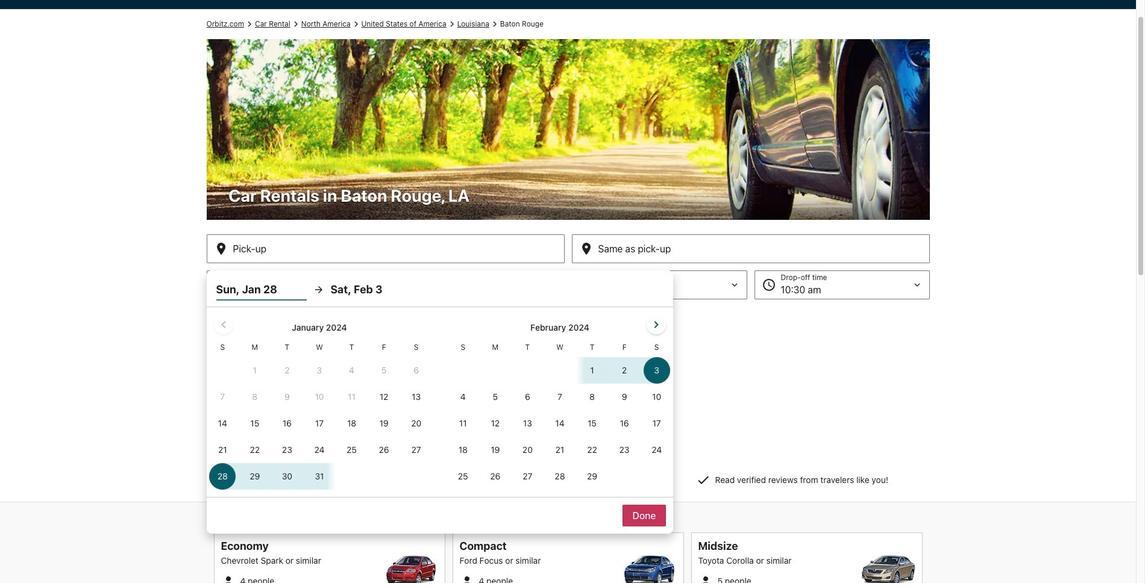 Task type: vqa. For each thing, say whether or not it's contained in the screenshot.
the Breadcrumbs region
yes



Task type: locate. For each thing, give the bounding box(es) containing it.
2 directional image from the left
[[351, 19, 362, 30]]

0 horizontal spatial small image
[[221, 575, 235, 584]]

3 directional image from the left
[[447, 19, 458, 30]]

2 horizontal spatial small image
[[699, 575, 713, 584]]

main content
[[0, 9, 1137, 584]]

1 horizontal spatial small image
[[460, 575, 474, 584]]

ford focus image
[[623, 556, 677, 584]]

small image
[[221, 575, 235, 584], [460, 575, 474, 584], [699, 575, 713, 584]]

1 directional image from the left
[[244, 19, 255, 30]]

3 small image from the left
[[699, 575, 713, 584]]

2 small image from the left
[[460, 575, 474, 584]]

directional image
[[244, 19, 255, 30], [351, 19, 362, 30], [447, 19, 458, 30], [490, 19, 500, 30]]

1 small image from the left
[[221, 575, 235, 584]]



Task type: describe. For each thing, give the bounding box(es) containing it.
4 directional image from the left
[[490, 19, 500, 30]]

toyota corolla image
[[861, 556, 916, 584]]

small image for toyota corolla image at the right bottom of the page
[[699, 575, 713, 584]]

chevrolet spark image
[[384, 556, 438, 584]]

breadcrumbs region
[[0, 9, 1137, 534]]

small image for chevrolet spark image
[[221, 575, 235, 584]]

directional image
[[291, 19, 301, 30]]

previous month image
[[216, 318, 231, 332]]

next month image
[[649, 318, 664, 332]]

small image for ford focus image
[[460, 575, 474, 584]]



